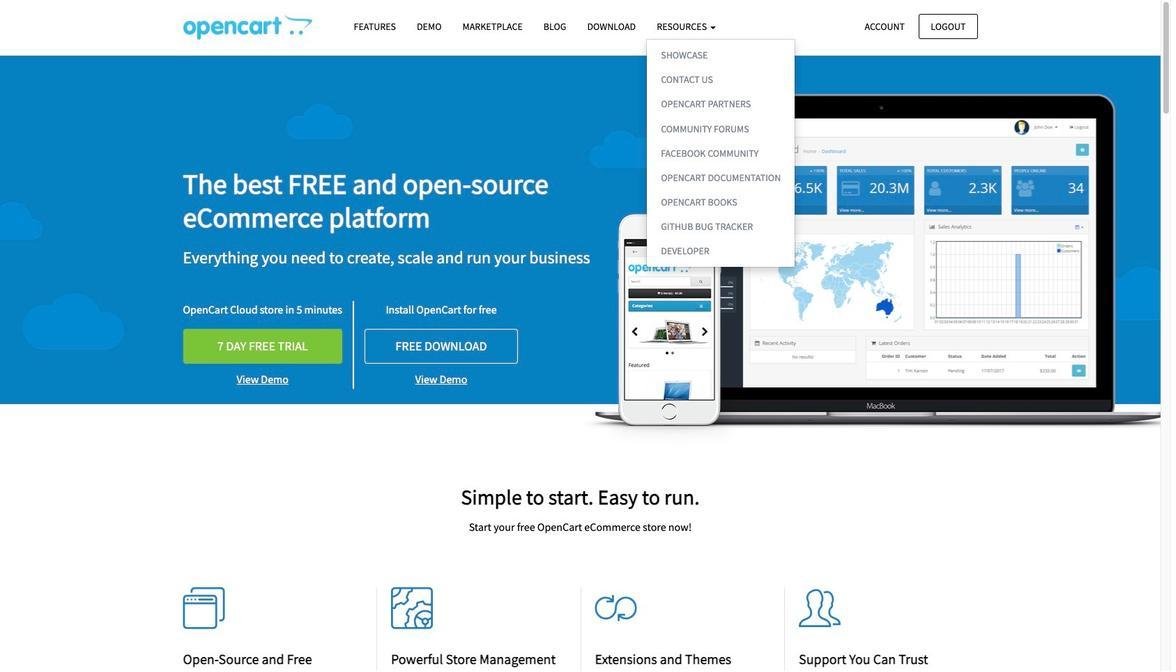 Task type: vqa. For each thing, say whether or not it's contained in the screenshot.
Blog link
no



Task type: locate. For each thing, give the bounding box(es) containing it.
opencart - open source shopping cart solution image
[[183, 15, 312, 40]]



